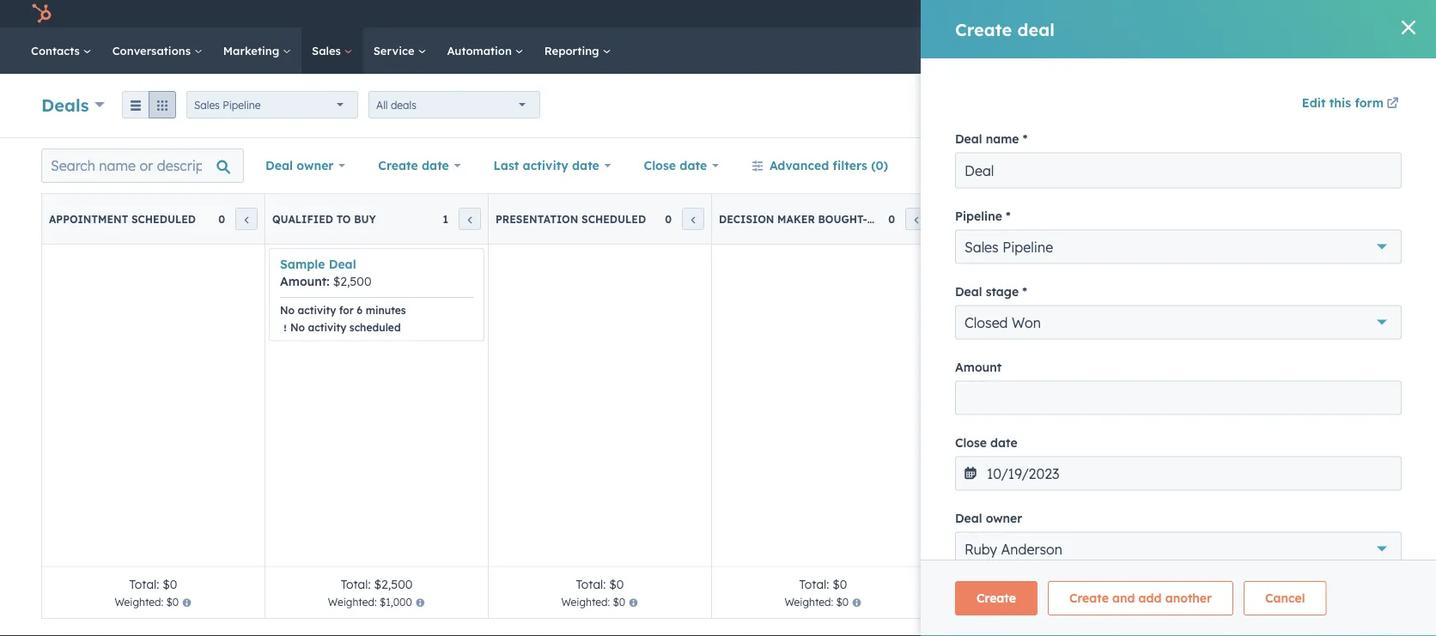 Task type: describe. For each thing, give the bounding box(es) containing it.
to
[[336, 213, 351, 226]]

total: $0 for contract
[[1023, 577, 1071, 592]]

hubspot link
[[21, 3, 64, 24]]

create for create deal
[[1325, 99, 1357, 112]]

weighted: for qualified
[[328, 596, 377, 609]]

marketing
[[223, 43, 283, 58]]

create date
[[378, 158, 449, 173]]

pipeline
[[223, 98, 261, 111]]

100%
[[1263, 596, 1289, 609]]

hubspot image
[[31, 3, 52, 24]]

notifications button
[[1279, 0, 1308, 27]]

total: $0 for decision
[[799, 577, 848, 592]]

(0)
[[871, 158, 888, 173]]

weighted: $1,000
[[328, 596, 412, 609]]

automation
[[447, 43, 515, 58]]

amount
[[280, 274, 327, 289]]

no activity scheduled
[[290, 321, 401, 334]]

scheduled for presentation scheduled
[[582, 213, 646, 226]]

create for create date
[[378, 158, 418, 173]]

no for no activity for 6 minutes
[[280, 304, 295, 317]]

weighted: for contract
[[1008, 596, 1057, 609]]

advanced
[[770, 158, 829, 173]]

Search HubSpot search field
[[1195, 36, 1406, 65]]

$2,500 inside sample deal amount : $2,500
[[333, 274, 372, 289]]

create deal button
[[1310, 92, 1395, 119]]

sent
[[1004, 213, 1031, 226]]

no activity for 6 minutes
[[280, 304, 406, 317]]

buy
[[354, 213, 376, 226]]

sales for sales
[[312, 43, 344, 58]]

self made
[[1337, 6, 1390, 21]]

deal owner button
[[254, 149, 357, 183]]

owner
[[297, 158, 334, 173]]

deal inside sample deal amount : $2,500
[[329, 257, 356, 272]]

contacts link
[[21, 27, 102, 74]]

contacts
[[31, 43, 83, 58]]

bought-
[[818, 213, 867, 226]]

scheduled for appointment scheduled
[[131, 213, 196, 226]]

notifications image
[[1286, 8, 1301, 23]]

sales pipeline button
[[186, 91, 358, 119]]

conversations
[[112, 43, 194, 58]]

contract sent
[[942, 213, 1031, 226]]

total: for appointment
[[129, 577, 159, 592]]

$1,000
[[380, 596, 412, 609]]

5 total: $0 from the left
[[1246, 577, 1294, 592]]

last activity date button
[[482, 149, 623, 183]]

contract
[[942, 213, 1000, 226]]

deals banner
[[41, 87, 1395, 120]]

won ( 100% )
[[1235, 596, 1293, 609]]

weighted: for decision
[[785, 596, 834, 609]]

marketplaces image
[[1188, 8, 1203, 23]]

deals
[[391, 98, 417, 111]]

close date
[[644, 158, 707, 173]]

menu containing self made
[[1052, 0, 1416, 34]]

total: for qualified
[[341, 577, 371, 592]]

reporting link
[[534, 27, 622, 74]]

automation link
[[437, 27, 534, 74]]

marketplaces button
[[1178, 0, 1214, 27]]

total: $0 for appointment
[[129, 577, 177, 592]]

deals
[[41, 94, 89, 116]]

conversations link
[[102, 27, 213, 74]]

sales link
[[302, 27, 363, 74]]

presentation
[[496, 213, 579, 226]]

settings link
[[1243, 0, 1279, 27]]

reporting
[[544, 43, 603, 58]]

all deals
[[376, 98, 417, 111]]

deal owner
[[265, 158, 334, 173]]

2 date from the left
[[572, 158, 600, 173]]

qualified to buy
[[272, 213, 376, 226]]

decision maker bought-in
[[719, 213, 881, 226]]

close date button
[[633, 149, 730, 183]]

maker
[[778, 213, 815, 226]]

1 vertical spatial $2,500
[[374, 577, 413, 592]]

(
[[1259, 596, 1263, 609]]



Task type: vqa. For each thing, say whether or not it's contained in the screenshot.
Last activity date popup button
yes



Task type: locate. For each thing, give the bounding box(es) containing it.
help button
[[1214, 0, 1243, 27]]

2 horizontal spatial 0
[[889, 213, 895, 226]]

1 date from the left
[[422, 158, 449, 173]]

$2,500 up $1,000
[[374, 577, 413, 592]]

0 horizontal spatial $2,500
[[333, 274, 372, 289]]

all
[[376, 98, 388, 111]]

6 total: from the left
[[1246, 577, 1276, 592]]

appointment scheduled
[[49, 213, 196, 226]]

date for create date
[[422, 158, 449, 173]]

scheduled down close
[[582, 213, 646, 226]]

create
[[1325, 99, 1357, 112], [378, 158, 418, 173]]

sample
[[280, 257, 325, 272]]

menu item
[[1140, 0, 1178, 27]]

activity for for
[[298, 304, 336, 317]]

3 0 from the left
[[889, 213, 895, 226]]

Search name or description search field
[[41, 149, 244, 183]]

deal
[[1360, 99, 1381, 112]]

total: $0 for presentation
[[576, 577, 624, 592]]

3 date from the left
[[680, 158, 707, 173]]

activity inside last activity date popup button
[[523, 158, 568, 173]]

4 total: from the left
[[799, 577, 829, 592]]

weighted:
[[115, 596, 163, 609], [328, 596, 377, 609], [561, 596, 610, 609], [785, 596, 834, 609], [1008, 596, 1057, 609]]

made
[[1360, 6, 1390, 21]]

1 vertical spatial create
[[378, 158, 418, 173]]

activity for scheduled
[[308, 321, 346, 334]]

1 total: $0 from the left
[[129, 577, 177, 592]]

1 horizontal spatial deal
[[329, 257, 356, 272]]

close
[[644, 158, 676, 173]]

scheduled
[[131, 213, 196, 226], [582, 213, 646, 226], [350, 321, 401, 334]]

$2,500 right ":"
[[333, 274, 372, 289]]

3 total: from the left
[[576, 577, 606, 592]]

settings image
[[1253, 8, 1269, 23]]

1 horizontal spatial scheduled
[[350, 321, 401, 334]]

0 for presentation scheduled
[[665, 213, 672, 226]]

activity down no activity for 6 minutes
[[308, 321, 346, 334]]

1
[[443, 213, 448, 226]]

1 vertical spatial deal
[[329, 257, 356, 272]]

weighted: $0 for presentation
[[561, 596, 626, 609]]

0 right in
[[889, 213, 895, 226]]

1 horizontal spatial create
[[1325, 99, 1357, 112]]

date
[[422, 158, 449, 173], [572, 158, 600, 173], [680, 158, 707, 173]]

advanced filters (0)
[[770, 158, 888, 173]]

activity for date
[[523, 158, 568, 173]]

last
[[494, 158, 519, 173]]

0
[[218, 213, 225, 226], [665, 213, 672, 226], [889, 213, 895, 226]]

sales inside sales pipeline popup button
[[194, 98, 220, 111]]

weighted: for appointment
[[115, 596, 163, 609]]

self made button
[[1308, 0, 1416, 27]]

0 horizontal spatial scheduled
[[131, 213, 196, 226]]

minutes
[[366, 304, 406, 317]]

5 total: from the left
[[1023, 577, 1053, 592]]

3 weighted: $0 from the left
[[785, 596, 849, 609]]

0 for decision maker bought-in
[[889, 213, 895, 226]]

date up the presentation scheduled
[[572, 158, 600, 173]]

1 horizontal spatial date
[[572, 158, 600, 173]]

sales pipeline
[[194, 98, 261, 111]]

1 horizontal spatial $2,500
[[374, 577, 413, 592]]

2 0 from the left
[[665, 213, 672, 226]]

2 horizontal spatial scheduled
[[582, 213, 646, 226]]

all deals button
[[369, 91, 540, 119]]

2 total: $0 from the left
[[576, 577, 624, 592]]

appointment
[[49, 213, 128, 226]]

filters
[[833, 158, 868, 173]]

0 vertical spatial no
[[280, 304, 295, 317]]

1 total: from the left
[[129, 577, 159, 592]]

sales left the pipeline
[[194, 98, 220, 111]]

)
[[1289, 596, 1293, 609]]

activity right last
[[523, 158, 568, 173]]

deal left owner
[[265, 158, 293, 173]]

weighted: for presentation
[[561, 596, 610, 609]]

last activity date
[[494, 158, 600, 173]]

in
[[867, 213, 881, 226]]

$0
[[163, 577, 177, 592], [609, 577, 624, 592], [833, 577, 848, 592], [1056, 577, 1071, 592], [1280, 577, 1294, 592], [166, 596, 179, 609], [613, 596, 626, 609], [836, 596, 849, 609], [1060, 596, 1072, 609]]

service
[[373, 43, 418, 58]]

1 vertical spatial sales
[[194, 98, 220, 111]]

total:
[[129, 577, 159, 592], [341, 577, 371, 592], [576, 577, 606, 592], [799, 577, 829, 592], [1023, 577, 1053, 592], [1246, 577, 1276, 592]]

1 horizontal spatial 0
[[665, 213, 672, 226]]

total: $0
[[129, 577, 177, 592], [576, 577, 624, 592], [799, 577, 848, 592], [1023, 577, 1071, 592], [1246, 577, 1294, 592]]

6
[[357, 304, 363, 317]]

weighted: $0 for decision
[[785, 596, 849, 609]]

total: $2,500
[[341, 577, 413, 592]]

ruby anderson image
[[1319, 6, 1334, 21]]

sample deal amount : $2,500
[[280, 257, 372, 289]]

0 vertical spatial activity
[[523, 158, 568, 173]]

self
[[1337, 6, 1357, 21]]

create date button
[[367, 149, 472, 183]]

presentation scheduled
[[496, 213, 646, 226]]

search button
[[1388, 36, 1421, 65]]

service link
[[363, 27, 437, 74]]

3 total: $0 from the left
[[799, 577, 848, 592]]

deal inside popup button
[[265, 158, 293, 173]]

1 vertical spatial no
[[290, 321, 305, 334]]

create deal
[[1325, 99, 1381, 112]]

deal
[[265, 158, 293, 173], [329, 257, 356, 272]]

0 horizontal spatial sales
[[194, 98, 220, 111]]

4 weighted: $0 from the left
[[1008, 596, 1072, 609]]

advanced filters (0) button
[[741, 149, 900, 183]]

0 left qualified
[[218, 213, 225, 226]]

upgrade
[[1081, 8, 1130, 22]]

weighted: $0
[[115, 596, 179, 609], [561, 596, 626, 609], [785, 596, 849, 609], [1008, 596, 1072, 609]]

sales left service
[[312, 43, 344, 58]]

won
[[1235, 596, 1256, 609]]

create left deal
[[1325, 99, 1357, 112]]

activity left "for" on the left top
[[298, 304, 336, 317]]

$2,500
[[333, 274, 372, 289], [374, 577, 413, 592]]

0 horizontal spatial deal
[[265, 158, 293, 173]]

1 horizontal spatial sales
[[312, 43, 344, 58]]

0 horizontal spatial date
[[422, 158, 449, 173]]

create inside create date popup button
[[378, 158, 418, 173]]

decision
[[719, 213, 774, 226]]

deal up ":"
[[329, 257, 356, 272]]

2 horizontal spatial date
[[680, 158, 707, 173]]

help image
[[1221, 8, 1236, 23]]

sample deal link
[[280, 257, 356, 272]]

5 weighted: from the left
[[1008, 596, 1057, 609]]

sales for sales pipeline
[[194, 98, 220, 111]]

marketing link
[[213, 27, 302, 74]]

4 total: $0 from the left
[[1023, 577, 1071, 592]]

deals button
[[41, 92, 105, 117]]

group
[[122, 91, 176, 119]]

0 vertical spatial create
[[1325, 99, 1357, 112]]

weighted: $0 for contract
[[1008, 596, 1072, 609]]

2 vertical spatial activity
[[308, 321, 346, 334]]

0 down close date
[[665, 213, 672, 226]]

0 for appointment scheduled
[[218, 213, 225, 226]]

0 vertical spatial $2,500
[[333, 274, 372, 289]]

2 total: from the left
[[341, 577, 371, 592]]

1 weighted: $0 from the left
[[115, 596, 179, 609]]

no for no activity scheduled
[[290, 321, 305, 334]]

menu
[[1052, 0, 1416, 34]]

search image
[[1397, 43, 1412, 58]]

0 horizontal spatial create
[[378, 158, 418, 173]]

3 weighted: from the left
[[561, 596, 610, 609]]

:
[[327, 274, 330, 289]]

total: for contract
[[1023, 577, 1053, 592]]

4 weighted: from the left
[[785, 596, 834, 609]]

1 weighted: from the left
[[115, 596, 163, 609]]

total: for presentation
[[576, 577, 606, 592]]

scheduled down minutes
[[350, 321, 401, 334]]

0 horizontal spatial 0
[[218, 213, 225, 226]]

qualified
[[272, 213, 333, 226]]

total: for decision
[[799, 577, 829, 592]]

sales
[[312, 43, 344, 58], [194, 98, 220, 111]]

2 weighted: $0 from the left
[[561, 596, 626, 609]]

create inside create deal button
[[1325, 99, 1357, 112]]

create down all deals at the left top of page
[[378, 158, 418, 173]]

no
[[280, 304, 295, 317], [290, 321, 305, 334]]

for
[[339, 304, 354, 317]]

2 weighted: from the left
[[328, 596, 377, 609]]

date for close date
[[680, 158, 707, 173]]

weighted: $0 for appointment
[[115, 596, 179, 609]]

date right close
[[680, 158, 707, 173]]

1 vertical spatial activity
[[298, 304, 336, 317]]

scheduled down search name or description search field
[[131, 213, 196, 226]]

group inside deals banner
[[122, 91, 176, 119]]

sales inside sales link
[[312, 43, 344, 58]]

0 vertical spatial sales
[[312, 43, 344, 58]]

0 vertical spatial deal
[[265, 158, 293, 173]]

1 0 from the left
[[218, 213, 225, 226]]

upgrade image
[[1062, 8, 1078, 23]]

date up 1
[[422, 158, 449, 173]]



